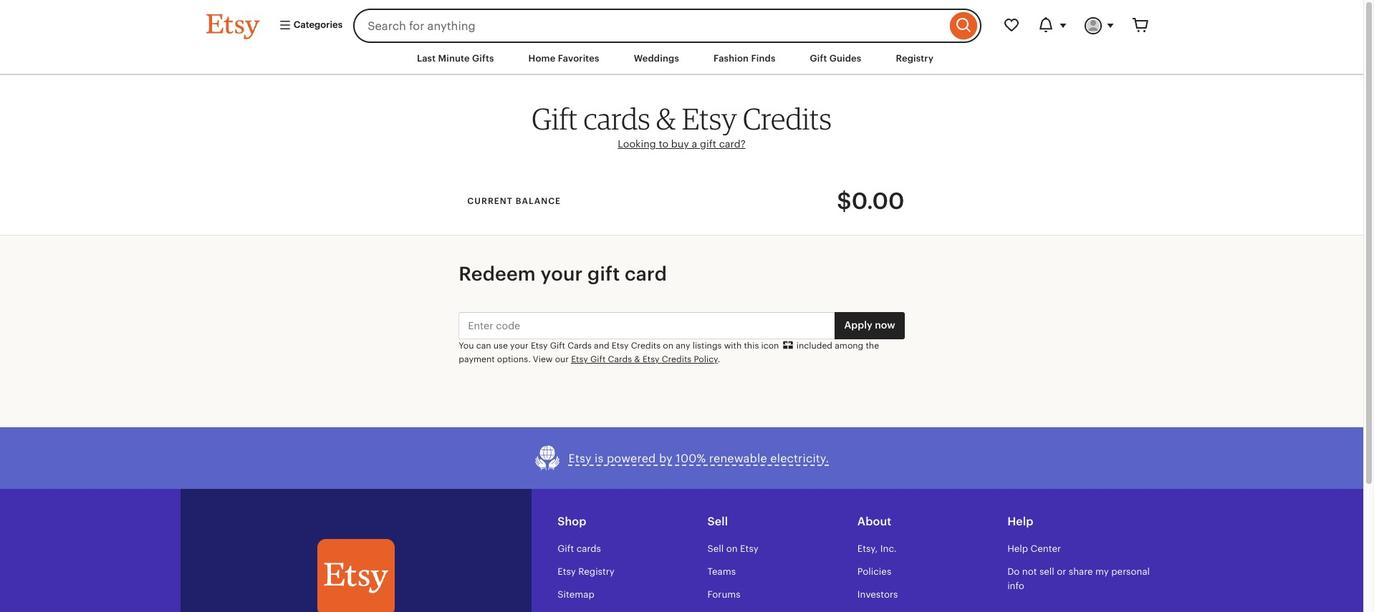 Task type: describe. For each thing, give the bounding box(es) containing it.
100%
[[676, 452, 706, 466]]

etsy down you can use your etsy gift cards and etsy credits on any listings with this icon on the bottom of page
[[643, 355, 660, 365]]

favorites
[[558, 53, 600, 64]]

.
[[718, 355, 720, 365]]

looking to buy a gift card? link
[[618, 138, 746, 149]]

current balance
[[468, 196, 561, 207]]

about
[[858, 516, 892, 529]]

help center
[[1008, 544, 1061, 555]]

gift for gift cards & etsy credits looking to buy a gift card?
[[532, 101, 578, 137]]

card
[[625, 263, 667, 285]]

can
[[476, 341, 491, 351]]

1 horizontal spatial credits
[[662, 355, 692, 365]]

among
[[835, 341, 864, 351]]

gifts
[[472, 53, 494, 64]]

forums
[[708, 590, 741, 600]]

icon
[[761, 341, 779, 351]]

1 vertical spatial &
[[635, 355, 641, 365]]

gift cards & etsy credits looking to buy a gift card?
[[532, 101, 832, 149]]

fashion
[[714, 53, 749, 64]]

included among the payment options. view our
[[459, 341, 880, 365]]

home favorites link
[[518, 46, 610, 72]]

1 horizontal spatial your
[[541, 263, 583, 285]]

sitemap
[[558, 590, 595, 600]]

is
[[595, 452, 604, 466]]

the
[[866, 341, 880, 351]]

policies link
[[858, 567, 892, 578]]

center
[[1031, 544, 1061, 555]]

forums link
[[708, 590, 741, 600]]

last minute gifts link
[[406, 46, 505, 72]]

buy
[[671, 138, 689, 149]]

do
[[1008, 567, 1020, 578]]

etsy,
[[858, 544, 878, 555]]

1 vertical spatial gift
[[588, 263, 620, 285]]

home
[[529, 53, 556, 64]]

listings
[[693, 341, 722, 351]]

redeem
[[459, 263, 536, 285]]

with
[[724, 341, 742, 351]]

minute
[[438, 53, 470, 64]]

gift up 'our' in the left of the page
[[550, 341, 565, 351]]

last minute gifts
[[417, 53, 494, 64]]

looking
[[618, 138, 656, 149]]

weddings
[[634, 53, 679, 64]]

etsy up sitemap on the left bottom of page
[[558, 567, 576, 578]]

etsy up view at the bottom left of the page
[[531, 341, 548, 351]]

fashion finds link
[[703, 46, 787, 72]]

or
[[1057, 567, 1067, 578]]

cards for gift cards & etsy credits looking to buy a gift card?
[[584, 101, 651, 137]]

redeem your gift card
[[459, 263, 667, 285]]

0 vertical spatial on
[[663, 341, 674, 351]]

payment
[[459, 355, 495, 365]]

not
[[1023, 567, 1037, 578]]

gift for gift guides
[[810, 53, 827, 64]]

0 horizontal spatial your
[[510, 341, 529, 351]]

help for help
[[1008, 516, 1034, 529]]

policy
[[694, 355, 718, 365]]

gift inside gift cards & etsy credits looking to buy a gift card?
[[700, 138, 717, 149]]

this
[[744, 341, 759, 351]]

any
[[676, 341, 691, 351]]

sell for sell
[[708, 516, 728, 529]]

renewable
[[709, 452, 768, 466]]

balance
[[516, 196, 561, 207]]

etsy, inc. link
[[858, 544, 897, 555]]

help for help center
[[1008, 544, 1029, 555]]

card?
[[719, 138, 746, 149]]

options.
[[497, 355, 531, 365]]

etsy is powered by 100% renewable electricity. button
[[534, 445, 830, 473]]

a
[[692, 138, 698, 149]]

sell
[[1040, 567, 1055, 578]]

guides
[[830, 53, 862, 64]]

personal
[[1112, 567, 1150, 578]]

gift cards link
[[558, 544, 601, 555]]



Task type: vqa. For each thing, say whether or not it's contained in the screenshot.
cards to the bottom
yes



Task type: locate. For each thing, give the bounding box(es) containing it.
0 horizontal spatial registry
[[579, 567, 615, 578]]

0 vertical spatial cards
[[584, 101, 651, 137]]

cards
[[584, 101, 651, 137], [577, 544, 601, 555]]

1 vertical spatial your
[[510, 341, 529, 351]]

investors link
[[858, 590, 898, 600]]

1 horizontal spatial registry
[[896, 53, 934, 64]]

do not sell or share my personal info link
[[1008, 567, 1150, 592]]

gift left 'card'
[[588, 263, 620, 285]]

1 vertical spatial registry
[[579, 567, 615, 578]]

cards for gift cards
[[577, 544, 601, 555]]

etsy up forums link
[[740, 544, 759, 555]]

0 horizontal spatial on
[[663, 341, 674, 351]]

gift down home favorites link
[[532, 101, 578, 137]]

sell on etsy
[[708, 544, 759, 555]]

0 vertical spatial gift
[[700, 138, 717, 149]]

teams
[[708, 567, 736, 578]]

investors
[[858, 590, 898, 600]]

credits up card?
[[743, 101, 832, 137]]

powered
[[607, 452, 656, 466]]

etsy inside button
[[569, 452, 592, 466]]

1 vertical spatial cards
[[577, 544, 601, 555]]

0 vertical spatial credits
[[743, 101, 832, 137]]

to
[[659, 138, 669, 149]]

0 horizontal spatial &
[[635, 355, 641, 365]]

you can use your etsy gift cards and etsy credits on any listings with this icon
[[459, 341, 782, 351]]

cards left and
[[568, 341, 592, 351]]

categories button
[[268, 13, 349, 39]]

gift
[[700, 138, 717, 149], [588, 263, 620, 285]]

registry
[[896, 53, 934, 64], [579, 567, 615, 578]]

gift guides link
[[800, 46, 873, 72]]

gift guides
[[810, 53, 862, 64]]

1 horizontal spatial gift
[[700, 138, 717, 149]]

and
[[594, 341, 610, 351]]

1 vertical spatial cards
[[608, 355, 632, 365]]

registry link
[[885, 46, 945, 72]]

sell
[[708, 516, 728, 529], [708, 544, 724, 555]]

etsy gift cards & etsy credits policy link
[[571, 355, 718, 365]]

current
[[468, 196, 513, 207]]

gift inside gift cards & etsy credits looking to buy a gift card?
[[532, 101, 578, 137]]

sell for sell on etsy
[[708, 544, 724, 555]]

gift down shop
[[558, 544, 574, 555]]

on
[[663, 341, 674, 351], [727, 544, 738, 555]]

share
[[1069, 567, 1093, 578]]

gift right "a"
[[700, 138, 717, 149]]

registry right guides
[[896, 53, 934, 64]]

electricity.
[[771, 452, 830, 466]]

etsy right 'our' in the left of the page
[[571, 355, 588, 365]]

0 horizontal spatial cards
[[568, 341, 592, 351]]

do not sell or share my personal info
[[1008, 567, 1150, 592]]

None search field
[[354, 9, 982, 43]]

cards up looking
[[584, 101, 651, 137]]

0 vertical spatial &
[[656, 101, 676, 137]]

0 vertical spatial registry
[[896, 53, 934, 64]]

etsy up "a"
[[682, 101, 737, 137]]

None submit
[[835, 313, 905, 340]]

policies
[[858, 567, 892, 578]]

1 vertical spatial sell
[[708, 544, 724, 555]]

etsy registry link
[[558, 567, 615, 578]]

2 help from the top
[[1008, 544, 1029, 555]]

1 horizontal spatial &
[[656, 101, 676, 137]]

1 horizontal spatial on
[[727, 544, 738, 555]]

1 help from the top
[[1008, 516, 1034, 529]]

fashion finds
[[714, 53, 776, 64]]

1 horizontal spatial cards
[[608, 355, 632, 365]]

on up teams link in the right of the page
[[727, 544, 738, 555]]

info
[[1008, 581, 1025, 592]]

included
[[797, 341, 833, 351]]

weddings link
[[623, 46, 690, 72]]

0 vertical spatial cards
[[568, 341, 592, 351]]

my
[[1096, 567, 1109, 578]]

on left any
[[663, 341, 674, 351]]

cards down you can use your etsy gift cards and etsy credits on any listings with this icon on the bottom of page
[[608, 355, 632, 365]]

gift cards
[[558, 544, 601, 555]]

Redeem your gift card text field
[[459, 313, 836, 340]]

credits
[[743, 101, 832, 137], [631, 341, 661, 351], [662, 355, 692, 365]]

etsy, inc.
[[858, 544, 897, 555]]

cards inside gift cards & etsy credits looking to buy a gift card?
[[584, 101, 651, 137]]

menu bar containing last minute gifts
[[180, 43, 1184, 75]]

1 sell from the top
[[708, 516, 728, 529]]

finds
[[751, 53, 776, 64]]

sell up 'sell on etsy'
[[708, 516, 728, 529]]

by
[[659, 452, 673, 466]]

cards
[[568, 341, 592, 351], [608, 355, 632, 365]]

gift for gift cards
[[558, 544, 574, 555]]

shop
[[558, 516, 587, 529]]

categories banner
[[180, 0, 1184, 43]]

credits inside gift cards & etsy credits looking to buy a gift card?
[[743, 101, 832, 137]]

teams link
[[708, 567, 736, 578]]

your right redeem
[[541, 263, 583, 285]]

1 vertical spatial on
[[727, 544, 738, 555]]

help up do
[[1008, 544, 1029, 555]]

help center link
[[1008, 544, 1061, 555]]

1 vertical spatial help
[[1008, 544, 1029, 555]]

use
[[494, 341, 508, 351]]

2 horizontal spatial credits
[[743, 101, 832, 137]]

gift down and
[[591, 355, 606, 365]]

menu bar
[[180, 43, 1184, 75]]

etsy right and
[[612, 341, 629, 351]]

categories
[[291, 20, 343, 30]]

you
[[459, 341, 474, 351]]

last
[[417, 53, 436, 64]]

2 vertical spatial credits
[[662, 355, 692, 365]]

view
[[533, 355, 553, 365]]

gift
[[810, 53, 827, 64], [532, 101, 578, 137], [550, 341, 565, 351], [591, 355, 606, 365], [558, 544, 574, 555]]

$0.00
[[837, 189, 905, 214]]

etsy is powered by 100% renewable electricity.
[[569, 452, 830, 466]]

your
[[541, 263, 583, 285], [510, 341, 529, 351]]

inc.
[[881, 544, 897, 555]]

0 vertical spatial sell
[[708, 516, 728, 529]]

credits up etsy gift cards & etsy credits policy .
[[631, 341, 661, 351]]

&
[[656, 101, 676, 137], [635, 355, 641, 365]]

help
[[1008, 516, 1034, 529], [1008, 544, 1029, 555]]

etsy inside gift cards & etsy credits looking to buy a gift card?
[[682, 101, 737, 137]]

home favorites
[[529, 53, 600, 64]]

2 sell from the top
[[708, 544, 724, 555]]

& inside gift cards & etsy credits looking to buy a gift card?
[[656, 101, 676, 137]]

sell up teams link in the right of the page
[[708, 544, 724, 555]]

0 vertical spatial your
[[541, 263, 583, 285]]

sitemap link
[[558, 590, 595, 600]]

your up options.
[[510, 341, 529, 351]]

0 vertical spatial help
[[1008, 516, 1034, 529]]

sell on etsy link
[[708, 544, 759, 555]]

help up help center on the right of the page
[[1008, 516, 1034, 529]]

credits down any
[[662, 355, 692, 365]]

gift inside gift guides "link"
[[810, 53, 827, 64]]

registry down gift cards
[[579, 567, 615, 578]]

Search for anything text field
[[354, 9, 946, 43]]

& down you can use your etsy gift cards and etsy credits on any listings with this icon on the bottom of page
[[635, 355, 641, 365]]

0 horizontal spatial gift
[[588, 263, 620, 285]]

our
[[555, 355, 569, 365]]

0 horizontal spatial credits
[[631, 341, 661, 351]]

cards up etsy registry link
[[577, 544, 601, 555]]

& up to
[[656, 101, 676, 137]]

none search field inside the categories banner
[[354, 9, 982, 43]]

etsy registry
[[558, 567, 615, 578]]

etsy gift cards & etsy credits policy .
[[571, 355, 720, 365]]

etsy
[[682, 101, 737, 137], [531, 341, 548, 351], [612, 341, 629, 351], [571, 355, 588, 365], [643, 355, 660, 365], [569, 452, 592, 466], [740, 544, 759, 555], [558, 567, 576, 578]]

etsy left is
[[569, 452, 592, 466]]

gift left guides
[[810, 53, 827, 64]]

1 vertical spatial credits
[[631, 341, 661, 351]]



